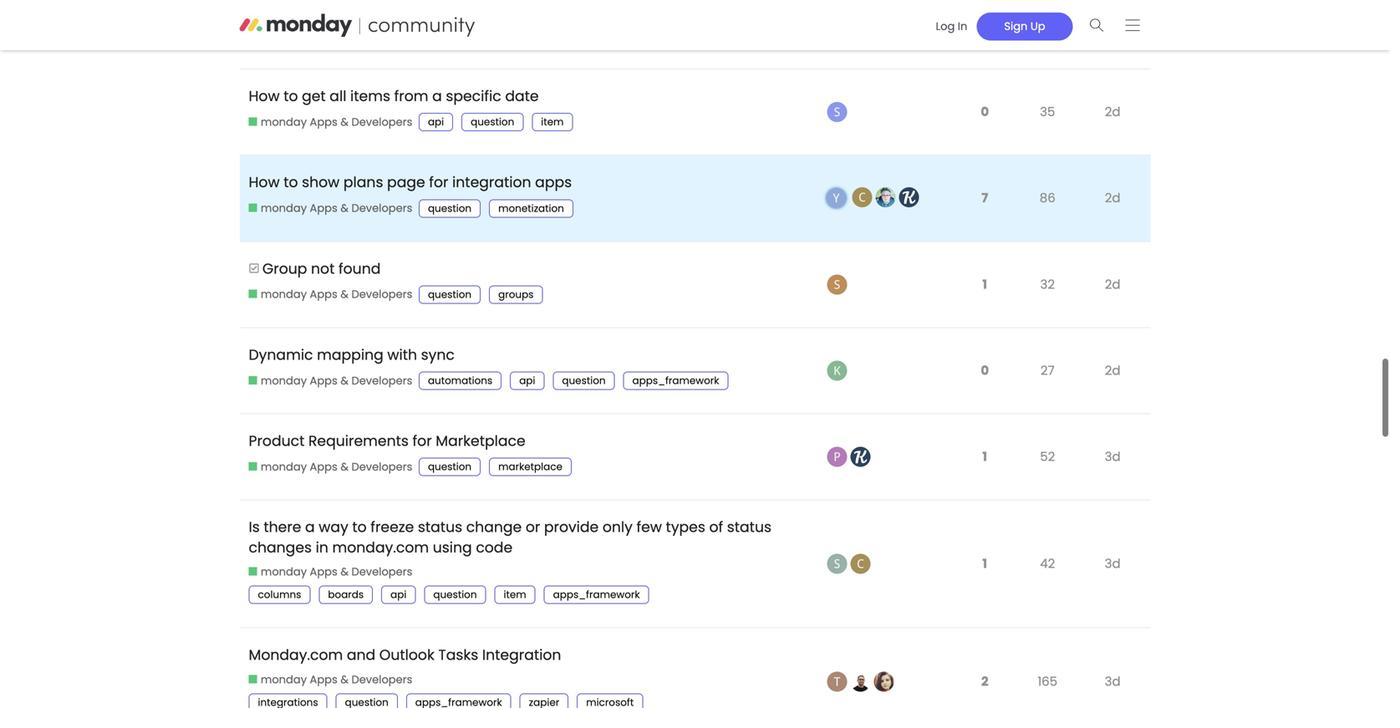 Task type: vqa. For each thing, say whether or not it's contained in the screenshot.
0 button for Dynamic mapping with sync
yes



Task type: locate. For each thing, give the bounding box(es) containing it.
only
[[603, 514, 633, 534]]

2d link right 32 on the top right of the page
[[1101, 259, 1125, 302]]

monday down group
[[261, 283, 307, 298]]

3d for is there a way to freeze status change or provide only few types of status changes in monday.com using code
[[1105, 551, 1121, 569]]

0 horizontal spatial item
[[504, 584, 527, 598]]

1 button left 32 on the top right of the page
[[979, 262, 992, 300]]

0 vertical spatial how
[[249, 82, 280, 102]]

2 monday apps & developers link from the top
[[249, 111, 413, 126]]

1 developers from the top
[[352, 25, 413, 40]]

monday apps & developers down show
[[261, 197, 413, 212]]

andrew foulk - most recent poster image
[[921, 12, 941, 32]]

0 vertical spatial apps_framework
[[633, 370, 720, 384]]

to
[[284, 82, 298, 102], [284, 169, 298, 189], [352, 514, 367, 534]]

for
[[429, 169, 449, 189], [413, 427, 432, 447]]

sync
[[421, 341, 455, 361]]

1 left 42
[[983, 551, 988, 569]]

travis c - original poster image
[[828, 443, 848, 463]]

monday down "get"
[[261, 111, 307, 126]]

1 monday apps & developers from the top
[[261, 25, 413, 40]]

specific
[[446, 82, 502, 102]]

8 monday apps & developers link from the top
[[249, 668, 413, 684]]

1 horizontal spatial status
[[727, 514, 772, 534]]

how left "get"
[[249, 82, 280, 102]]

1 horizontal spatial integrations
[[428, 25, 488, 39]]

0 button for how to get all items from a specific date
[[977, 90, 994, 127]]

monday apps & developers down requirements
[[261, 456, 413, 471]]

0 horizontal spatial api
[[391, 584, 407, 598]]

7 developers from the top
[[352, 561, 413, 576]]

monday down "dynamic"
[[261, 370, 307, 385]]

2 developers from the top
[[352, 111, 413, 126]]

to left show
[[284, 169, 298, 189]]

for left marketplace
[[413, 427, 432, 447]]

0 vertical spatial item link
[[532, 109, 573, 128]]

apps for get
[[310, 111, 338, 126]]

2 monday from the top
[[261, 111, 307, 126]]

3d link right 52
[[1101, 432, 1125, 475]]

monday apps & developers for with
[[261, 370, 413, 385]]

api right automations
[[519, 370, 536, 384]]

7 monday apps & developers from the top
[[261, 561, 413, 576]]

monday.com
[[332, 534, 429, 554]]

integrations link
[[419, 23, 498, 41], [249, 690, 327, 708]]

apps_framework link
[[623, 368, 729, 386], [544, 582, 649, 601], [406, 690, 512, 708]]

sign up
[[1005, 19, 1046, 34]]

6 monday apps & developers link from the top
[[249, 456, 413, 471]]

monday for is there a way to freeze status change or provide only few types of status changes in monday.com using code
[[261, 561, 307, 576]]

cody - most recent poster image
[[851, 550, 871, 570]]

1 vertical spatial to
[[284, 169, 298, 189]]

monday apps & developers link down the all
[[249, 111, 413, 126]]

1 vertical spatial item
[[504, 584, 527, 598]]

developers down plans at the left top of the page
[[352, 197, 413, 212]]

monday apps & developers down the not on the top
[[261, 283, 413, 298]]

3 & from the top
[[341, 197, 349, 212]]

search image
[[1090, 19, 1105, 31]]

question
[[471, 111, 515, 125], [428, 198, 472, 211], [428, 284, 472, 298], [562, 370, 606, 384], [428, 456, 472, 470], [433, 584, 477, 598], [345, 692, 389, 706]]

integrations
[[428, 25, 488, 39], [258, 692, 318, 706]]

apps down the mapping
[[310, 370, 338, 385]]

items
[[350, 82, 391, 102]]

monday apps & developers link down show
[[249, 197, 413, 212]]

api link down monday.com
[[381, 582, 416, 601]]

of
[[710, 514, 724, 534]]

& up boards
[[341, 561, 349, 576]]

3 3d link from the top
[[1101, 657, 1125, 700]]

2 2d from the top
[[1105, 99, 1121, 117]]

david @ david simpson apps - frequent poster image
[[876, 184, 896, 204]]

or
[[526, 514, 540, 534]]

0 vertical spatial to
[[284, 82, 298, 102]]

integrations inside tags list
[[258, 692, 318, 706]]

to for get
[[284, 82, 298, 102]]

6 developers from the top
[[352, 456, 413, 471]]

1 vertical spatial for
[[413, 427, 432, 447]]

2 1 button from the top
[[979, 435, 992, 472]]

5 monday from the top
[[261, 370, 307, 385]]

8 developers from the top
[[352, 668, 413, 684]]

api down monday.com
[[391, 584, 407, 598]]

3d link right the '165'
[[1101, 657, 1125, 700]]

item up apps
[[541, 111, 564, 125]]

2d right 86
[[1105, 185, 1121, 203]]

a right from
[[432, 82, 442, 102]]

group not found
[[262, 255, 381, 275]]

monday apps & developers link down the not on the top
[[249, 283, 413, 299]]

api link down from
[[419, 109, 453, 128]]

0 horizontal spatial integrations
[[258, 692, 318, 706]]

1 for product requirements for marketplace
[[983, 444, 988, 462]]

1 vertical spatial 0 button
[[977, 348, 994, 386]]

tags list containing columns
[[249, 582, 658, 601]]

0 vertical spatial for
[[429, 169, 449, 189]]

monday community forum image
[[240, 13, 507, 37]]

1 left 52
[[983, 444, 988, 462]]

0 vertical spatial 1
[[983, 272, 988, 290]]

6 apps from the top
[[310, 456, 338, 471]]

to inside is there a way to freeze status change or provide only few types of status changes in monday.com using code
[[352, 514, 367, 534]]

monday apps & developers link for show
[[249, 197, 413, 212]]

2 vertical spatial api
[[391, 584, 407, 598]]

5 2d link from the top
[[1101, 345, 1125, 388]]

0 vertical spatial integrations
[[428, 25, 488, 39]]

apps_framework for middle apps_framework link
[[553, 584, 640, 598]]

api
[[428, 111, 444, 125], [519, 370, 536, 384], [391, 584, 407, 598]]

microsoft
[[586, 692, 634, 706]]

monday apps & developers link down requirements
[[249, 456, 413, 471]]

product
[[249, 427, 305, 447]]

monday up "get"
[[261, 25, 307, 40]]

code
[[476, 534, 513, 554]]

1 1 button from the top
[[979, 262, 992, 300]]

apps down in
[[310, 561, 338, 576]]

monetization
[[499, 198, 564, 211]]

item link down 'date'
[[532, 109, 573, 128]]

developers down found
[[352, 283, 413, 298]]

2d link right 86
[[1101, 173, 1125, 216]]

3 monday apps & developers from the top
[[261, 197, 413, 212]]

3 2d from the top
[[1105, 185, 1121, 203]]

1 0 button from the top
[[977, 90, 994, 127]]

8 & from the top
[[341, 668, 349, 684]]

log
[[936, 19, 955, 34]]

7 apps from the top
[[310, 561, 338, 576]]

monday down monday.com
[[261, 668, 307, 684]]

developers down the with
[[352, 370, 413, 385]]

3d right the '165'
[[1105, 669, 1121, 687]]

7
[[982, 185, 989, 203]]

monday down show
[[261, 197, 307, 212]]

1 monday from the top
[[261, 25, 307, 40]]

1 monday apps & developers link from the top
[[249, 25, 413, 40]]

question link
[[462, 109, 524, 128], [419, 195, 481, 214], [419, 282, 481, 300], [553, 368, 615, 386], [419, 454, 481, 473], [424, 582, 486, 601], [336, 690, 398, 708]]

1 3d from the top
[[1105, 444, 1121, 462]]

1 vertical spatial 1
[[983, 444, 988, 462]]

freeze
[[371, 514, 414, 534]]

6 monday apps & developers from the top
[[261, 456, 413, 471]]

0 button left 27
[[977, 348, 994, 386]]

5 developers from the top
[[352, 370, 413, 385]]

boards
[[328, 584, 364, 598]]

way
[[319, 514, 349, 534]]

2d right 27
[[1105, 358, 1121, 376]]

1 vertical spatial how
[[249, 169, 280, 189]]

monday apps & developers for for
[[261, 456, 413, 471]]

& down and
[[341, 668, 349, 684]]

1 vertical spatial 3d
[[1105, 551, 1121, 569]]

6 & from the top
[[341, 456, 349, 471]]

marketplace
[[436, 427, 526, 447]]

3d for monday.com and outlook tasks integration
[[1105, 669, 1121, 687]]

0 vertical spatial api link
[[419, 109, 453, 128]]

1 vertical spatial integrations
[[258, 692, 318, 706]]

0
[[981, 99, 989, 117], [981, 358, 989, 376]]

1 2d link from the top
[[1101, 0, 1125, 43]]

apps for show
[[310, 197, 338, 212]]

2d link left menu icon
[[1101, 0, 1125, 43]]

3d right 42
[[1105, 551, 1121, 569]]

& for outlook
[[341, 668, 349, 684]]

1 horizontal spatial api link
[[419, 109, 453, 128]]

apps down monday.com
[[310, 668, 338, 684]]

0 horizontal spatial api link
[[381, 582, 416, 601]]

2d link for how to show plans page for integration apps
[[1101, 173, 1125, 216]]

0 vertical spatial integrations link
[[419, 23, 498, 41]]

api link right automations link
[[510, 368, 545, 386]]

0 horizontal spatial integrations link
[[249, 690, 327, 708]]

developers down items
[[352, 111, 413, 126]]

3 monday from the top
[[261, 197, 307, 212]]

5 & from the top
[[341, 370, 349, 385]]

a
[[432, 82, 442, 102], [305, 514, 315, 534]]

monday apps & developers up boards
[[261, 561, 413, 576]]

2d link right '35'
[[1101, 87, 1125, 130]]

navigation containing log in
[[921, 7, 1151, 43]]

3d
[[1105, 444, 1121, 462], [1105, 551, 1121, 569], [1105, 669, 1121, 687]]

how to get all items from a specific date
[[249, 82, 539, 102]]

tags list for dynamic mapping with sync
[[419, 368, 737, 386]]

tags list containing automations
[[419, 368, 737, 386]]

7 monday from the top
[[261, 561, 307, 576]]

monday for dynamic mapping with sync
[[261, 370, 307, 385]]

1 how from the top
[[249, 82, 280, 102]]

2d right '35'
[[1105, 99, 1121, 117]]

apps for for
[[310, 456, 338, 471]]

apps down "get"
[[310, 111, 338, 126]]

developers up items
[[352, 25, 413, 40]]

3 developers from the top
[[352, 197, 413, 212]]

monday apps & developers link down in
[[249, 561, 413, 576]]

2 0 button from the top
[[977, 348, 994, 386]]

and
[[347, 642, 376, 662]]

2d right search icon
[[1105, 13, 1121, 31]]

monday apps & developers up the all
[[261, 25, 413, 40]]

monday apps & developers link up the all
[[249, 25, 413, 40]]

requirements
[[309, 427, 409, 447]]

developers for marketplace
[[352, 456, 413, 471]]

0 vertical spatial item
[[541, 111, 564, 125]]

monday apps & developers down the mapping
[[261, 370, 413, 385]]

5 monday apps & developers from the top
[[261, 370, 413, 385]]

to left "get"
[[284, 82, 298, 102]]

apps_framework
[[633, 370, 720, 384], [553, 584, 640, 598], [415, 692, 502, 706]]

integrations for 2
[[258, 692, 318, 706]]

status right of
[[727, 514, 772, 534]]

2d for how to show plans page for integration apps
[[1105, 185, 1121, 203]]

developers for way
[[352, 561, 413, 576]]

apps down the not on the top
[[310, 283, 338, 298]]

alfred - most recent poster image
[[851, 443, 871, 463]]

3d link for monday.com and outlook tasks integration
[[1101, 657, 1125, 700]]

all
[[330, 82, 347, 102]]

2 vertical spatial 3d link
[[1101, 657, 1125, 700]]

2 apps from the top
[[310, 111, 338, 126]]

apps down requirements
[[310, 456, 338, 471]]

& for a
[[341, 561, 349, 576]]

1 horizontal spatial integrations link
[[419, 23, 498, 41]]

integrations down monday.com
[[258, 692, 318, 706]]

5 apps from the top
[[310, 370, 338, 385]]

apps
[[310, 25, 338, 40], [310, 111, 338, 126], [310, 197, 338, 212], [310, 283, 338, 298], [310, 370, 338, 385], [310, 456, 338, 471], [310, 561, 338, 576], [310, 668, 338, 684]]

apps down show
[[310, 197, 338, 212]]

sign
[[1005, 19, 1028, 34]]

2 vertical spatial apps_framework
[[415, 692, 502, 706]]

3 monday apps & developers link from the top
[[249, 197, 413, 212]]

3 1 from the top
[[983, 551, 988, 569]]

to right way
[[352, 514, 367, 534]]

3d right 52
[[1105, 444, 1121, 462]]

integrations for 39
[[428, 25, 488, 39]]

2 1 from the top
[[983, 444, 988, 462]]

1 button left 42
[[979, 542, 992, 579]]

anat - original poster image
[[828, 668, 848, 688]]

2 3d from the top
[[1105, 551, 1121, 569]]

1 vertical spatial apps_framework
[[553, 584, 640, 598]]

& down found
[[341, 283, 349, 298]]

2 monday apps & developers from the top
[[261, 111, 413, 126]]

navigation
[[921, 7, 1151, 43]]

2 vertical spatial 3d
[[1105, 669, 1121, 687]]

group
[[262, 255, 307, 275]]

monday apps & developers link for with
[[249, 370, 413, 385]]

monday down product
[[261, 456, 307, 471]]

4 developers from the top
[[352, 283, 413, 298]]

item down code on the left bottom of page
[[504, 584, 527, 598]]

api link
[[419, 109, 453, 128], [510, 368, 545, 386], [381, 582, 416, 601]]

1 vertical spatial 0
[[981, 358, 989, 376]]

2d for how to get all items from a specific date
[[1105, 99, 1121, 117]]

2d link
[[1101, 0, 1125, 43], [1101, 87, 1125, 130], [1101, 173, 1125, 216], [1101, 259, 1125, 302], [1101, 345, 1125, 388]]

apps up "get"
[[310, 25, 338, 40]]

monday apps & developers down the all
[[261, 111, 413, 126]]

27
[[1041, 358, 1055, 376]]

5 monday apps & developers link from the top
[[249, 370, 413, 385]]

0 vertical spatial apps_framework link
[[623, 368, 729, 386]]

2 & from the top
[[341, 111, 349, 126]]

for inside product requirements for marketplace link
[[413, 427, 432, 447]]

1 left 32 on the top right of the page
[[983, 272, 988, 290]]

1 horizontal spatial api
[[428, 111, 444, 125]]

developers down monday.com
[[352, 561, 413, 576]]

item
[[541, 111, 564, 125], [504, 584, 527, 598]]

2d right 32 on the top right of the page
[[1105, 272, 1121, 290]]

3 3d from the top
[[1105, 669, 1121, 687]]

2 vertical spatial apps_framework link
[[406, 690, 512, 708]]

developers down 'product requirements for marketplace'
[[352, 456, 413, 471]]

5 2d from the top
[[1105, 358, 1121, 376]]

tags list containing api
[[419, 109, 582, 128]]

3 2d link from the top
[[1101, 173, 1125, 216]]

8 apps from the top
[[310, 668, 338, 684]]

integrations link for 2
[[249, 690, 327, 708]]

2 vertical spatial to
[[352, 514, 367, 534]]

& down plans at the left top of the page
[[341, 197, 349, 212]]

3 1 button from the top
[[979, 542, 992, 579]]

2 vertical spatial 1 button
[[979, 542, 992, 579]]

2 0 from the top
[[981, 358, 989, 376]]

tags list
[[419, 23, 785, 41], [419, 109, 582, 128], [419, 195, 582, 214], [419, 282, 551, 300], [419, 368, 737, 386], [419, 454, 580, 473], [249, 582, 658, 601], [249, 690, 652, 708]]

status
[[418, 514, 463, 534], [727, 514, 772, 534]]

show
[[302, 169, 340, 189]]

0 vertical spatial a
[[432, 82, 442, 102]]

3 apps from the top
[[310, 197, 338, 212]]

item for item link to the top
[[541, 111, 564, 125]]

automations link
[[419, 368, 502, 386]]

4 2d from the top
[[1105, 272, 1121, 290]]

0 left '35'
[[981, 99, 989, 117]]

for right page
[[429, 169, 449, 189]]

7 monday apps & developers link from the top
[[249, 561, 413, 576]]

integrations link up the specific at left top
[[419, 23, 498, 41]]

& for get
[[341, 111, 349, 126]]

monday apps & developers link down the mapping
[[249, 370, 413, 385]]

1 horizontal spatial item
[[541, 111, 564, 125]]

1 0 from the top
[[981, 99, 989, 117]]

2 2d link from the top
[[1101, 87, 1125, 130]]

monday apps & developers for a
[[261, 561, 413, 576]]

&
[[341, 25, 349, 40], [341, 111, 349, 126], [341, 197, 349, 212], [341, 283, 349, 298], [341, 370, 349, 385], [341, 456, 349, 471], [341, 561, 349, 576], [341, 668, 349, 684]]

2 vertical spatial 1
[[983, 551, 988, 569]]

8 monday from the top
[[261, 668, 307, 684]]

1 vertical spatial api
[[519, 370, 536, 384]]

& up the all
[[341, 25, 349, 40]]

developers down and
[[352, 668, 413, 684]]

6 monday from the top
[[261, 456, 307, 471]]

1 vertical spatial integrations link
[[249, 690, 327, 708]]

item link
[[532, 109, 573, 128], [495, 582, 536, 601]]

a left way
[[305, 514, 315, 534]]

3d link right 42
[[1101, 539, 1125, 582]]

monday apps & developers for outlook
[[261, 668, 413, 684]]

monday apps & developers link down and
[[249, 668, 413, 684]]

integrations link down monday.com
[[249, 690, 327, 708]]

7 button
[[978, 176, 993, 213]]

3d for product requirements for marketplace
[[1105, 444, 1121, 462]]

monday
[[261, 25, 307, 40], [261, 111, 307, 126], [261, 197, 307, 212], [261, 283, 307, 298], [261, 370, 307, 385], [261, 456, 307, 471], [261, 561, 307, 576], [261, 668, 307, 684]]

api down from
[[428, 111, 444, 125]]

how for how to show plans page for integration apps
[[249, 169, 280, 189]]

monday apps & developers down and
[[261, 668, 413, 684]]

monday up columns
[[261, 561, 307, 576]]

how for how to get all items from a specific date
[[249, 82, 280, 102]]

& down the mapping
[[341, 370, 349, 385]]

0 horizontal spatial a
[[305, 514, 315, 534]]

1 vertical spatial 3d link
[[1101, 539, 1125, 582]]

2 horizontal spatial api link
[[510, 368, 545, 386]]

yash garg - original poster, most recent poster image
[[826, 184, 848, 205]]

is there a way to freeze status change or provide only few types of status changes in monday.com using code
[[249, 514, 772, 554]]

7 & from the top
[[341, 561, 349, 576]]

1 button
[[979, 262, 992, 300], [979, 435, 992, 472], [979, 542, 992, 579]]

item link down code on the left bottom of page
[[495, 582, 536, 601]]

0 vertical spatial 3d link
[[1101, 432, 1125, 475]]

1 1 from the top
[[983, 272, 988, 290]]

monday apps & developers link for get
[[249, 111, 413, 126]]

0 horizontal spatial status
[[418, 514, 463, 534]]

2 status from the left
[[727, 514, 772, 534]]

0 button left '35'
[[977, 90, 994, 127]]

1 vertical spatial a
[[305, 514, 315, 534]]

from
[[394, 82, 429, 102]]

developers
[[352, 25, 413, 40], [352, 111, 413, 126], [352, 197, 413, 212], [352, 283, 413, 298], [352, 370, 413, 385], [352, 456, 413, 471], [352, 561, 413, 576], [352, 668, 413, 684]]

marketplace
[[499, 456, 563, 470]]

0 left 27
[[981, 358, 989, 376]]

monday for monday.com and outlook tasks integration
[[261, 668, 307, 684]]

how left show
[[249, 169, 280, 189]]

monday apps & developers link for a
[[249, 561, 413, 576]]

0 for dynamic mapping with sync
[[981, 358, 989, 376]]

0 vertical spatial 0 button
[[977, 90, 994, 127]]

monday apps & developers link
[[249, 25, 413, 40], [249, 111, 413, 126], [249, 197, 413, 212], [249, 283, 413, 299], [249, 370, 413, 385], [249, 456, 413, 471], [249, 561, 413, 576], [249, 668, 413, 684]]

status up using
[[418, 514, 463, 534]]

1 button left 52
[[979, 435, 992, 472]]

how to show plans page for integration apps
[[249, 169, 572, 189]]

how
[[249, 82, 280, 102], [249, 169, 280, 189]]

2d link right 27
[[1101, 345, 1125, 388]]

plans
[[344, 169, 383, 189]]

0 vertical spatial 1 button
[[979, 262, 992, 300]]

0 vertical spatial 0
[[981, 99, 989, 117]]

4 monday from the top
[[261, 283, 307, 298]]

2 how from the top
[[249, 169, 280, 189]]

165
[[1038, 669, 1058, 687]]

integrations up the specific at left top
[[428, 25, 488, 39]]

log in button
[[927, 12, 977, 40]]

4 monday apps & developers link from the top
[[249, 283, 413, 299]]

0 vertical spatial 3d
[[1105, 444, 1121, 462]]

2 3d link from the top
[[1101, 539, 1125, 582]]

1 vertical spatial 1 button
[[979, 435, 992, 472]]

& down requirements
[[341, 456, 349, 471]]

0 button for dynamic mapping with sync
[[977, 348, 994, 386]]

& down the all
[[341, 111, 349, 126]]

1 3d link from the top
[[1101, 432, 1125, 475]]

8 monday apps & developers from the top
[[261, 668, 413, 684]]



Task type: describe. For each thing, give the bounding box(es) containing it.
tasks
[[439, 642, 479, 662]]

integrations link for 39
[[419, 23, 498, 41]]

automations
[[428, 370, 493, 384]]

monday for how to get all items from a specific date
[[261, 111, 307, 126]]

monday for product requirements for marketplace
[[261, 456, 307, 471]]

apps
[[535, 169, 572, 189]]

1 status from the left
[[418, 514, 463, 534]]

3d link for is there a way to freeze status change or provide only few types of status changes in monday.com using code
[[1101, 539, 1125, 582]]

tags list for how to show plans page for integration apps
[[419, 195, 582, 214]]

monetization link
[[489, 195, 574, 214]]

changes
[[249, 534, 312, 554]]

4 & from the top
[[341, 283, 349, 298]]

alfred - frequent poster image
[[900, 184, 920, 204]]

39
[[978, 13, 993, 31]]

get
[[302, 82, 326, 102]]

developers for all
[[352, 111, 413, 126]]

1 2d from the top
[[1105, 13, 1121, 31]]

& for for
[[341, 456, 349, 471]]

log in
[[936, 19, 968, 34]]

& for show
[[341, 197, 349, 212]]

is
[[249, 514, 260, 534]]

4 apps from the top
[[310, 283, 338, 298]]

samiel wiggers - original poster, most recent poster, accepted answer image
[[828, 271, 848, 291]]

microsoft link
[[577, 690, 643, 708]]

dynamic mapping with sync link
[[249, 329, 455, 374]]

integration
[[452, 169, 532, 189]]

few
[[637, 514, 662, 534]]

2 button
[[978, 660, 993, 697]]

boards link
[[319, 582, 373, 601]]

monday.com and outlook tasks integration
[[249, 642, 561, 662]]

is there a way to freeze status change or provide only few types of status changes in monday.com using code link
[[249, 501, 772, 566]]

groups
[[499, 284, 534, 298]]

groups link
[[489, 282, 543, 300]]

provide
[[544, 514, 599, 534]]

monday.com and outlook tasks integration link
[[249, 629, 561, 674]]

shreesha - original poster image
[[828, 550, 848, 570]]

menu image
[[1126, 19, 1140, 31]]

tags list for how to get all items from a specific date
[[419, 109, 582, 128]]

3d link for product requirements for marketplace
[[1101, 432, 1125, 475]]

1 horizontal spatial a
[[432, 82, 442, 102]]

1 button for product requirements for marketplace
[[979, 435, 992, 472]]

1 for is there a way to freeze status change or provide only few types of status changes in monday.com using code
[[983, 551, 988, 569]]

2d for dynamic mapping with sync
[[1105, 358, 1121, 376]]

32
[[1041, 272, 1055, 290]]

there
[[264, 514, 301, 534]]

developers for plans
[[352, 197, 413, 212]]

dynamic mapping with sync
[[249, 341, 455, 361]]

how to get all items from a specific date link
[[249, 70, 539, 115]]

item for the bottommost item link
[[504, 584, 527, 598]]

tags list for monday.com and outlook tasks integration
[[249, 690, 652, 708]]

4 2d link from the top
[[1101, 259, 1125, 302]]

tags list for is there a way to freeze status change or provide only few types of status changes in monday.com using code
[[249, 582, 658, 601]]

1 button for is there a way to freeze status change or provide only few types of status changes in monday.com using code
[[979, 542, 992, 579]]

apps for outlook
[[310, 668, 338, 684]]

developers for tasks
[[352, 668, 413, 684]]

apps for with
[[310, 370, 338, 385]]

39 button
[[973, 3, 997, 41]]

4 monday apps & developers from the top
[[261, 283, 413, 298]]

2 vertical spatial api link
[[381, 582, 416, 601]]

with
[[387, 341, 417, 361]]

product requirements for marketplace link
[[249, 415, 526, 460]]

using
[[433, 534, 472, 554]]

marketplace link
[[489, 454, 572, 473]]

outlook
[[380, 642, 435, 662]]

1 vertical spatial apps_framework link
[[544, 582, 649, 601]]

monday apps & developers for show
[[261, 197, 413, 212]]

monday apps & developers link for outlook
[[249, 668, 413, 684]]

date
[[505, 82, 539, 102]]

2
[[982, 669, 989, 687]]

for inside how to show plans page for integration apps link
[[429, 169, 449, 189]]

neelam bhatt - most recent poster image
[[875, 668, 895, 688]]

monday.com
[[249, 642, 343, 662]]

hakeem baba - original poster, most recent poster image
[[828, 357, 848, 377]]

monday apps & developers for get
[[261, 111, 413, 126]]

in
[[316, 534, 329, 554]]

1 & from the top
[[341, 25, 349, 40]]

in
[[958, 19, 968, 34]]

mapping
[[317, 341, 384, 361]]

monday for how to show plans page for integration apps
[[261, 197, 307, 212]]

0 vertical spatial api
[[428, 111, 444, 125]]

apps_framework for the topmost apps_framework link
[[633, 370, 720, 384]]

apps_framework for the bottommost apps_framework link
[[415, 692, 502, 706]]

developers for sync
[[352, 370, 413, 385]]

not
[[311, 255, 335, 275]]

this topic has a solution image
[[249, 259, 260, 270]]

cody - frequent poster image
[[853, 184, 873, 204]]

52
[[1040, 444, 1056, 462]]

2d link for dynamic mapping with sync
[[1101, 345, 1125, 388]]

86
[[1040, 185, 1056, 203]]

columns
[[258, 584, 301, 598]]

zapier link
[[520, 690, 569, 708]]

42
[[1040, 551, 1056, 569]]

change
[[466, 514, 522, 534]]

tags list for product requirements for marketplace
[[419, 454, 580, 473]]

page
[[387, 169, 425, 189]]

product requirements for marketplace
[[249, 427, 526, 447]]

2.1k
[[1038, 13, 1058, 31]]

2d link for how to get all items from a specific date
[[1101, 87, 1125, 130]]

0 for how to get all items from a specific date
[[981, 99, 989, 117]]

& for with
[[341, 370, 349, 385]]

2 horizontal spatial api
[[519, 370, 536, 384]]

how to show plans page for integration apps link
[[249, 156, 572, 201]]

35
[[1040, 99, 1056, 117]]

sign up button
[[977, 12, 1073, 40]]

up
[[1031, 19, 1046, 34]]

a inside is there a way to freeze status change or provide only few types of status changes in monday.com using code
[[305, 514, 315, 534]]

monday apps & developers link for for
[[249, 456, 413, 471]]

found
[[339, 255, 381, 275]]

1 vertical spatial api link
[[510, 368, 545, 386]]

1 vertical spatial item link
[[495, 582, 536, 601]]

columns link
[[249, 582, 311, 601]]

1 apps from the top
[[310, 25, 338, 40]]

dynamic
[[249, 341, 313, 361]]

apps for a
[[310, 561, 338, 576]]

integration
[[482, 642, 561, 662]]

matias - frequent poster image
[[851, 668, 871, 688]]

group not found link
[[262, 242, 381, 287]]

to for show
[[284, 169, 298, 189]]

types
[[666, 514, 706, 534]]

alisson - original poster, most recent poster image
[[828, 98, 848, 118]]

zapier
[[529, 692, 560, 706]]



